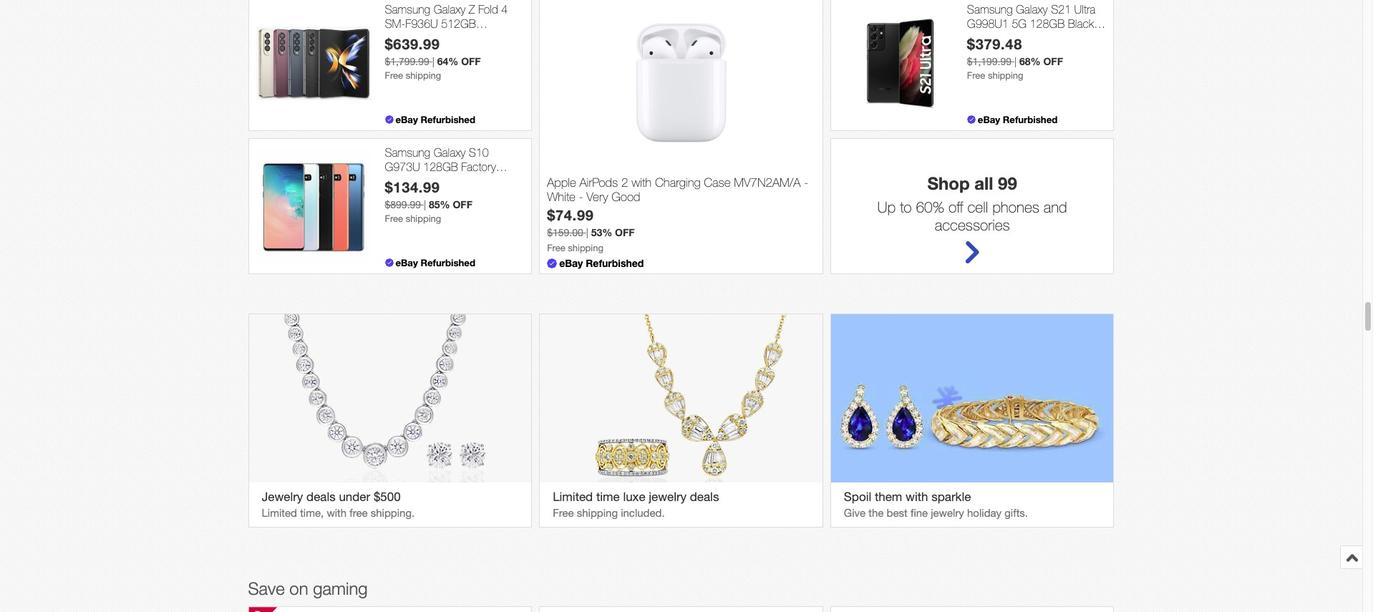 Task type: vqa. For each thing, say whether or not it's contained in the screenshot.
Vivienne related to $83.76
no



Task type: locate. For each thing, give the bounding box(es) containing it.
shipping inside limited time luxe jewelry deals free shipping included.
[[577, 507, 618, 520]]

very down android
[[454, 188, 475, 201]]

white
[[547, 190, 576, 204]]

galaxy up 5g
[[1016, 3, 1048, 16]]

1 vertical spatial jewelry
[[931, 507, 965, 520]]

ebay for $134.99
[[396, 257, 418, 269]]

off
[[461, 55, 481, 67], [1044, 55, 1064, 67], [453, 198, 473, 210], [949, 199, 964, 216], [615, 226, 635, 239]]

off right 85%
[[453, 198, 473, 210]]

unlocked
[[385, 31, 430, 44], [991, 31, 1036, 44], [385, 174, 430, 187]]

samsung up g998u1
[[968, 3, 1013, 16]]

galaxy for $379.48
[[1016, 3, 1048, 16]]

refurbished up "s10"
[[421, 114, 476, 126]]

refurbished for $74.99
[[586, 257, 644, 270]]

ebay
[[396, 114, 418, 126], [978, 114, 1001, 126], [396, 257, 418, 269], [560, 257, 583, 270]]

off inside apple airpods 2 with charging case mv7n2am/a - white - very good $74.99 $159.00 | 53% off free shipping
[[615, 226, 635, 239]]

shipping down time
[[577, 507, 618, 520]]

apple airpods 2 with charging case mv7n2am/a - white - very good link
[[547, 175, 816, 206]]

0 horizontal spatial jewelry
[[649, 490, 687, 505]]

-
[[433, 31, 437, 44], [804, 175, 809, 190], [447, 188, 451, 201], [579, 190, 583, 204]]

good down '2'
[[612, 190, 641, 204]]

- inside samsung galaxy s10 g973u 128gb factory unlocked android smartphone - very good
[[447, 188, 451, 201]]

fold
[[478, 3, 498, 16]]

| left the 68%
[[1015, 56, 1017, 67]]

z
[[469, 3, 475, 16]]

off inside $639.99 $1,799.99 | 64% off free shipping
[[461, 55, 481, 67]]

with inside apple airpods 2 with charging case mv7n2am/a - white - very good $74.99 $159.00 | 53% off free shipping
[[632, 175, 652, 190]]

limited left time
[[553, 490, 593, 505]]

samsung galaxy z fold 4 sm-f936u 512gb unlocked - good link
[[385, 3, 524, 44]]

shipping
[[406, 70, 441, 81], [988, 70, 1024, 81], [406, 213, 441, 224], [568, 243, 604, 254], [577, 507, 618, 520]]

shipping down 85%
[[406, 213, 441, 224]]

shipping down $1,199.99
[[988, 70, 1024, 81]]

ebay refurbished for $639.99
[[396, 114, 476, 126]]

shipping for $379.48
[[988, 70, 1024, 81]]

| left the 53%
[[586, 227, 589, 239]]

galaxy inside samsung galaxy s21 ultra g998u1 5g 128gb black fully unlocked gsm+cdma excellent
[[1016, 3, 1048, 16]]

off right the 53%
[[615, 226, 635, 239]]

1 vertical spatial 128gb
[[423, 160, 458, 173]]

off for $379.48
[[1044, 55, 1064, 67]]

1 deals from the left
[[307, 490, 336, 505]]

deals inside jewelry deals under $500 limited time, with free shipping.
[[307, 490, 336, 505]]

good inside "samsung galaxy z fold 4 sm-f936u 512gb unlocked - good"
[[441, 31, 468, 44]]

all
[[975, 174, 994, 194]]

128gb inside samsung galaxy s10 g973u 128gb factory unlocked android smartphone - very good
[[423, 160, 458, 173]]

jewelry down sparkle at right
[[931, 507, 965, 520]]

luxe
[[623, 490, 646, 505]]

airpods
[[580, 175, 618, 190]]

give
[[844, 507, 866, 520]]

off left the cell
[[949, 199, 964, 216]]

| inside apple airpods 2 with charging case mv7n2am/a - white - very good $74.99 $159.00 | 53% off free shipping
[[586, 227, 589, 239]]

smartphone
[[385, 188, 444, 201]]

samsung inside samsung galaxy s10 g973u 128gb factory unlocked android smartphone - very good
[[385, 146, 431, 159]]

with up fine
[[906, 490, 929, 505]]

| inside $379.48 $1,199.99 | 68% off free shipping
[[1015, 56, 1017, 67]]

ebay down $159.00 on the left of page
[[560, 257, 583, 270]]

very inside apple airpods 2 with charging case mv7n2am/a - white - very good $74.99 $159.00 | 53% off free shipping
[[587, 190, 608, 204]]

off right the 68%
[[1044, 55, 1064, 67]]

$379.48 $1,199.99 | 68% off free shipping
[[968, 35, 1064, 81]]

ebay down the $899.99
[[396, 257, 418, 269]]

ebay for $639.99
[[396, 114, 418, 126]]

|
[[432, 56, 435, 67], [1015, 56, 1017, 67], [424, 199, 426, 210], [586, 227, 589, 239]]

g998u1
[[968, 17, 1009, 30]]

jewelry deals under $500 limited time, with free shipping.
[[262, 490, 415, 520]]

galaxy for $134.99
[[434, 146, 466, 159]]

holiday
[[968, 507, 1002, 520]]

shop all 99 up to 60% off cell phones and accessories
[[878, 174, 1068, 234]]

good inside apple airpods 2 with charging case mv7n2am/a - white - very good $74.99 $159.00 | 53% off free shipping
[[612, 190, 641, 204]]

0 vertical spatial with
[[632, 175, 652, 190]]

free inside $639.99 $1,799.99 | 64% off free shipping
[[385, 70, 403, 81]]

with inside jewelry deals under $500 limited time, with free shipping.
[[327, 507, 347, 520]]

64%
[[437, 55, 459, 67]]

ebay refurbished
[[396, 114, 476, 126], [978, 114, 1058, 126], [396, 257, 476, 269], [560, 257, 644, 270]]

samsung up sm-
[[385, 3, 431, 16]]

good down factory
[[478, 188, 505, 201]]

free inside apple airpods 2 with charging case mv7n2am/a - white - very good $74.99 $159.00 | 53% off free shipping
[[547, 243, 566, 254]]

0 horizontal spatial limited
[[262, 507, 297, 520]]

shipping inside $379.48 $1,199.99 | 68% off free shipping
[[988, 70, 1024, 81]]

0 vertical spatial jewelry
[[649, 490, 687, 505]]

2 horizontal spatial with
[[906, 490, 929, 505]]

limited time luxe jewelry deals free shipping included.
[[553, 490, 719, 520]]

1 horizontal spatial jewelry
[[931, 507, 965, 520]]

1 horizontal spatial deals
[[690, 490, 719, 505]]

shipping inside "$134.99 $899.99 | 85% off free shipping"
[[406, 213, 441, 224]]

99
[[999, 174, 1018, 194]]

samsung
[[385, 3, 431, 16], [968, 3, 1013, 16], [385, 146, 431, 159]]

2 vertical spatial with
[[327, 507, 347, 520]]

sm-
[[385, 17, 406, 30]]

$159.00
[[547, 227, 584, 239]]

jewelry inside spoil them with sparkle give the best fine jewelry holiday gifts.
[[931, 507, 965, 520]]

samsung inside samsung galaxy s21 ultra g998u1 5g 128gb black fully unlocked gsm+cdma excellent
[[968, 3, 1013, 16]]

0 horizontal spatial 128gb
[[423, 160, 458, 173]]

$1,199.99
[[968, 56, 1012, 67]]

good for apple
[[612, 190, 641, 204]]

unlocked down g973u on the top of page
[[385, 174, 430, 187]]

128gb up android
[[423, 160, 458, 173]]

with right '2'
[[632, 175, 652, 190]]

0 vertical spatial 128gb
[[1030, 17, 1065, 30]]

samsung inside "samsung galaxy z fold 4 sm-f936u 512gb unlocked - good"
[[385, 3, 431, 16]]

refurbished
[[421, 114, 476, 126], [1003, 114, 1058, 126], [421, 257, 476, 269], [586, 257, 644, 270]]

0 horizontal spatial with
[[327, 507, 347, 520]]

2 deals from the left
[[690, 490, 719, 505]]

| left 64%
[[432, 56, 435, 67]]

ebay refurbished for $134.99
[[396, 257, 476, 269]]

refurbished down the 53%
[[586, 257, 644, 270]]

to
[[900, 199, 912, 216]]

apple
[[547, 175, 576, 190]]

1 horizontal spatial limited
[[553, 490, 593, 505]]

sparkle
[[932, 490, 971, 505]]

- right 'mv7n2am/a'
[[804, 175, 809, 190]]

shipping down the 53%
[[568, 243, 604, 254]]

samsung up g973u on the top of page
[[385, 146, 431, 159]]

free for $379.48
[[968, 70, 986, 81]]

limited down jewelry
[[262, 507, 297, 520]]

jewelry up included.
[[649, 490, 687, 505]]

free for $639.99
[[385, 70, 403, 81]]

very
[[454, 188, 475, 201], [587, 190, 608, 204]]

samsung for $639.99
[[385, 3, 431, 16]]

galaxy
[[434, 3, 466, 16], [1016, 3, 1048, 16], [434, 146, 466, 159]]

samsung galaxy s10 g973u 128gb factory unlocked android smartphone - very good link
[[385, 146, 524, 201]]

very down airpods
[[587, 190, 608, 204]]

$134.99 $899.99 | 85% off free shipping
[[385, 178, 473, 224]]

$899.99
[[385, 199, 421, 210]]

1 vertical spatial with
[[906, 490, 929, 505]]

galaxy up android
[[434, 146, 466, 159]]

free
[[385, 70, 403, 81], [968, 70, 986, 81], [385, 213, 403, 224], [547, 243, 566, 254], [553, 507, 574, 520]]

unlocked down 5g
[[991, 31, 1036, 44]]

galaxy inside samsung galaxy s10 g973u 128gb factory unlocked android smartphone - very good
[[434, 146, 466, 159]]

off inside $379.48 $1,199.99 | 68% off free shipping
[[1044, 55, 1064, 67]]

free inside $379.48 $1,199.99 | 68% off free shipping
[[968, 70, 986, 81]]

off inside "$134.99 $899.99 | 85% off free shipping"
[[453, 198, 473, 210]]

under
[[339, 490, 370, 505]]

0 horizontal spatial good
[[441, 31, 468, 44]]

ebay refurbished down the 68%
[[978, 114, 1058, 126]]

68%
[[1020, 55, 1041, 67]]

spoil them with sparkle give the best fine jewelry holiday gifts.
[[844, 490, 1029, 520]]

- down f936u
[[433, 31, 437, 44]]

time,
[[300, 507, 324, 520]]

on
[[290, 579, 308, 599]]

refurbished down 85%
[[421, 257, 476, 269]]

free
[[350, 507, 368, 520]]

save on gaming
[[248, 579, 368, 599]]

shipping inside $639.99 $1,799.99 | 64% off free shipping
[[406, 70, 441, 81]]

1 horizontal spatial with
[[632, 175, 652, 190]]

good down 512gb
[[441, 31, 468, 44]]

ebay down $1,199.99
[[978, 114, 1001, 126]]

4
[[502, 3, 508, 16]]

| inside "$134.99 $899.99 | 85% off free shipping"
[[424, 199, 426, 210]]

ebay refurbished for $74.99
[[560, 257, 644, 270]]

ebay refurbished for $379.48
[[978, 114, 1058, 126]]

with
[[632, 175, 652, 190], [906, 490, 929, 505], [327, 507, 347, 520]]

shipping for $134.99
[[406, 213, 441, 224]]

free inside "$134.99 $899.99 | 85% off free shipping"
[[385, 213, 403, 224]]

shipping.
[[371, 507, 415, 520]]

1 horizontal spatial 128gb
[[1030, 17, 1065, 30]]

with left free
[[327, 507, 347, 520]]

1 vertical spatial limited
[[262, 507, 297, 520]]

0 vertical spatial limited
[[553, 490, 593, 505]]

off right 64%
[[461, 55, 481, 67]]

jewelry
[[649, 490, 687, 505], [931, 507, 965, 520]]

off inside shop all 99 up to 60% off cell phones and accessories
[[949, 199, 964, 216]]

1 horizontal spatial very
[[587, 190, 608, 204]]

| for $639.99
[[432, 56, 435, 67]]

- inside "samsung galaxy z fold 4 sm-f936u 512gb unlocked - good"
[[433, 31, 437, 44]]

0 horizontal spatial very
[[454, 188, 475, 201]]

ebay refurbished up samsung galaxy s10 g973u 128gb factory unlocked android smartphone - very good
[[396, 114, 476, 126]]

galaxy up 512gb
[[434, 3, 466, 16]]

ebay refurbished down 85%
[[396, 257, 476, 269]]

deals right luxe
[[690, 490, 719, 505]]

| left 85%
[[424, 199, 426, 210]]

free inside limited time luxe jewelry deals free shipping included.
[[553, 507, 574, 520]]

0 horizontal spatial deals
[[307, 490, 336, 505]]

ebay refurbished down the 53%
[[560, 257, 644, 270]]

shipping down '$1,799.99'
[[406, 70, 441, 81]]

very inside samsung galaxy s10 g973u 128gb factory unlocked android smartphone - very good
[[454, 188, 475, 201]]

them
[[875, 490, 903, 505]]

unlocked down sm-
[[385, 31, 430, 44]]

ebay up g973u on the top of page
[[396, 114, 418, 126]]

2 horizontal spatial good
[[612, 190, 641, 204]]

refurbished down the 68%
[[1003, 114, 1058, 126]]

1 horizontal spatial good
[[478, 188, 505, 201]]

deals up time,
[[307, 490, 336, 505]]

deals
[[307, 490, 336, 505], [690, 490, 719, 505]]

with inside spoil them with sparkle give the best fine jewelry holiday gifts.
[[906, 490, 929, 505]]

- right white in the left of the page
[[579, 190, 583, 204]]

128gb
[[1030, 17, 1065, 30], [423, 160, 458, 173]]

limited inside jewelry deals under $500 limited time, with free shipping.
[[262, 507, 297, 520]]

cell
[[968, 199, 989, 216]]

galaxy inside "samsung galaxy z fold 4 sm-f936u 512gb unlocked - good"
[[434, 3, 466, 16]]

unlocked inside samsung galaxy s10 g973u 128gb factory unlocked android smartphone - very good
[[385, 174, 430, 187]]

refurbished for $639.99
[[421, 114, 476, 126]]

128gb down s21
[[1030, 17, 1065, 30]]

512gb
[[441, 17, 476, 30]]

| inside $639.99 $1,799.99 | 64% off free shipping
[[432, 56, 435, 67]]

good inside samsung galaxy s10 g973u 128gb factory unlocked android smartphone - very good
[[478, 188, 505, 201]]

- down android
[[447, 188, 451, 201]]

limited
[[553, 490, 593, 505], [262, 507, 297, 520]]

ebay for $379.48
[[978, 114, 1001, 126]]

good
[[441, 31, 468, 44], [478, 188, 505, 201], [612, 190, 641, 204]]

- for s10
[[447, 188, 451, 201]]



Task type: describe. For each thing, give the bounding box(es) containing it.
| for $134.99
[[424, 199, 426, 210]]

very for white
[[587, 190, 608, 204]]

$1,799.99
[[385, 56, 430, 67]]

free for $134.99
[[385, 213, 403, 224]]

samsung for $134.99
[[385, 146, 431, 159]]

samsung galaxy s21 ultra g998u1 5g 128gb black fully unlocked gsm+cdma excellent
[[968, 3, 1103, 57]]

mv7n2am/a
[[734, 175, 801, 190]]

gsm+cdma
[[1040, 31, 1103, 44]]

s10
[[469, 146, 489, 159]]

best
[[887, 507, 908, 520]]

unlocked inside samsung galaxy s21 ultra g998u1 5g 128gb black fully unlocked gsm+cdma excellent
[[991, 31, 1036, 44]]

$639.99
[[385, 35, 440, 52]]

off for $639.99
[[461, 55, 481, 67]]

85%
[[429, 198, 450, 210]]

128gb inside samsung galaxy s21 ultra g998u1 5g 128gb black fully unlocked gsm+cdma excellent
[[1030, 17, 1065, 30]]

shipping inside apple airpods 2 with charging case mv7n2am/a - white - very good $74.99 $159.00 | 53% off free shipping
[[568, 243, 604, 254]]

gaming
[[313, 579, 368, 599]]

- for z
[[433, 31, 437, 44]]

time
[[597, 490, 620, 505]]

deals inside limited time luxe jewelry deals free shipping included.
[[690, 490, 719, 505]]

fully
[[968, 31, 988, 44]]

up
[[878, 199, 896, 216]]

galaxy for $639.99
[[434, 3, 466, 16]]

charging
[[655, 175, 701, 190]]

jewelry
[[262, 490, 303, 505]]

$74.99
[[547, 206, 594, 223]]

5g
[[1012, 17, 1027, 30]]

very for smartphone
[[454, 188, 475, 201]]

$639.99 $1,799.99 | 64% off free shipping
[[385, 35, 481, 81]]

refurbished for $379.48
[[1003, 114, 1058, 126]]

android
[[433, 174, 470, 187]]

samsung galaxy s10 g973u 128gb factory unlocked android smartphone - very good
[[385, 146, 505, 201]]

unlocked inside "samsung galaxy z fold 4 sm-f936u 512gb unlocked - good"
[[385, 31, 430, 44]]

refurbished for $134.99
[[421, 257, 476, 269]]

$134.99
[[385, 178, 440, 195]]

$379.48
[[968, 35, 1023, 52]]

s21
[[1052, 3, 1072, 16]]

factory
[[461, 160, 496, 173]]

black
[[1068, 17, 1095, 30]]

g973u
[[385, 160, 420, 173]]

shipping for $639.99
[[406, 70, 441, 81]]

2
[[622, 175, 628, 190]]

53%
[[591, 226, 613, 239]]

samsung for $379.48
[[968, 3, 1013, 16]]

spoil
[[844, 490, 872, 505]]

jewelry inside limited time luxe jewelry deals free shipping included.
[[649, 490, 687, 505]]

limited inside limited time luxe jewelry deals free shipping included.
[[553, 490, 593, 505]]

gifts.
[[1005, 507, 1029, 520]]

shop
[[928, 174, 970, 194]]

off for $134.99
[[453, 198, 473, 210]]

fine
[[911, 507, 928, 520]]

the
[[869, 507, 884, 520]]

| for $379.48
[[1015, 56, 1017, 67]]

f936u
[[406, 17, 438, 30]]

60%
[[916, 199, 945, 216]]

ebay for $74.99
[[560, 257, 583, 270]]

ultra
[[1075, 3, 1096, 16]]

and
[[1044, 199, 1068, 216]]

accessories
[[935, 217, 1010, 234]]

included.
[[621, 507, 665, 520]]

save
[[248, 579, 285, 599]]

- for 2
[[579, 190, 583, 204]]

apple airpods 2 with charging case mv7n2am/a - white - very good $74.99 $159.00 | 53% off free shipping
[[547, 175, 809, 254]]

excellent
[[968, 44, 1026, 57]]

samsung galaxy z fold 4 sm-f936u 512gb unlocked - good
[[385, 3, 508, 44]]

case
[[704, 175, 731, 190]]

good for samsung
[[478, 188, 505, 201]]

samsung galaxy s21 ultra g998u1 5g 128gb black fully unlocked gsm+cdma excellent link
[[968, 3, 1107, 57]]

$500
[[374, 490, 401, 505]]

phones
[[993, 199, 1040, 216]]



